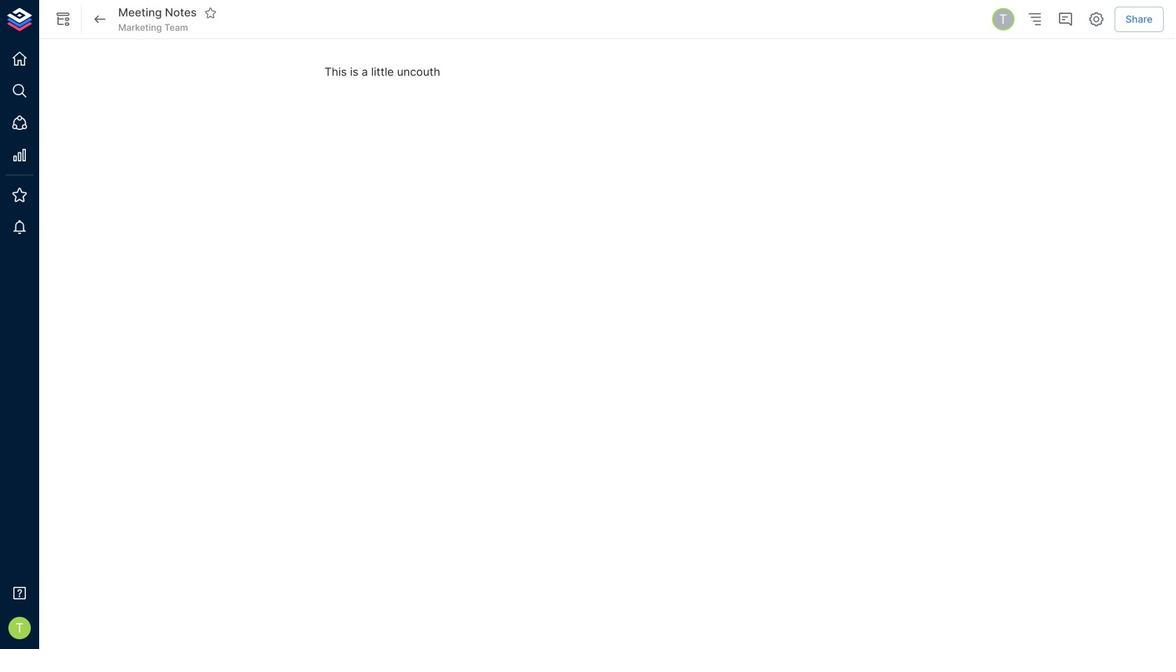 Task type: vqa. For each thing, say whether or not it's contained in the screenshot.
Table of Contents icon
yes



Task type: describe. For each thing, give the bounding box(es) containing it.
show wiki image
[[55, 11, 71, 28]]

comments image
[[1057, 11, 1074, 28]]

go back image
[[92, 11, 108, 28]]



Task type: locate. For each thing, give the bounding box(es) containing it.
favorite image
[[204, 7, 217, 19]]

settings image
[[1088, 11, 1105, 28]]

table of contents image
[[1027, 11, 1043, 28]]



